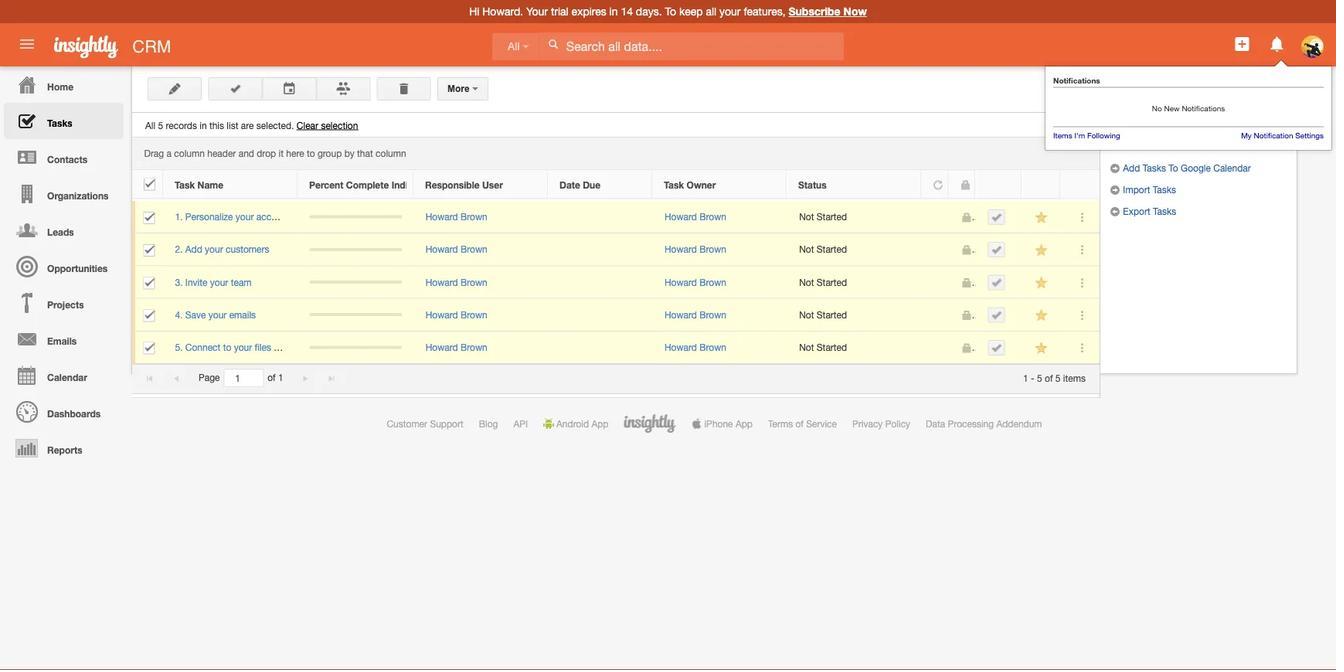 Task type: describe. For each thing, give the bounding box(es) containing it.
2 horizontal spatial 5
[[1056, 372, 1061, 383]]

ok image
[[230, 83, 241, 94]]

recycle
[[1126, 122, 1166, 132]]

private task image for 2. add your customers
[[961, 245, 972, 256]]

3.
[[175, 277, 183, 288]]

api link
[[514, 418, 528, 429]]

date
[[560, 179, 581, 190]]

not started for 3. invite your team
[[800, 277, 847, 288]]

android
[[557, 418, 589, 429]]

mark this task complete image for 3. invite your team
[[991, 277, 1002, 288]]

addendum
[[997, 418, 1043, 429]]

started for 2. add your customers
[[817, 244, 847, 255]]

import / export
[[1110, 140, 1186, 150]]

import tasks
[[1121, 184, 1177, 195]]

data processing addendum link
[[926, 418, 1043, 429]]

privacy policy
[[853, 418, 911, 429]]

items i'm following link
[[1054, 131, 1121, 140]]

task for task name
[[175, 179, 195, 190]]

customer
[[387, 418, 428, 429]]

reports link
[[4, 430, 124, 466]]

2 press ctrl + space to group column header from the left
[[1022, 170, 1061, 199]]

records
[[166, 120, 197, 131]]

your for emails
[[209, 309, 227, 320]]

items i'm following
[[1054, 131, 1121, 140]]

by
[[345, 148, 355, 159]]

drop
[[257, 148, 276, 159]]

clear
[[297, 120, 319, 131]]

your left "files"
[[234, 342, 252, 353]]

selected.
[[257, 120, 294, 131]]

circle arrow right image
[[1110, 185, 1121, 196]]

1. personalize your account link
[[175, 211, 298, 222]]

dashboards link
[[4, 394, 124, 430]]

customer support link
[[387, 418, 464, 429]]

following image
[[1035, 243, 1049, 258]]

iphone app link
[[691, 418, 753, 429]]

not for 4. save your emails
[[800, 309, 814, 320]]

all 5 records in this list are selected. clear selection
[[145, 120, 358, 131]]

export tasks
[[1121, 206, 1177, 216]]

following image for 3. invite your team
[[1035, 276, 1049, 290]]

task owner
[[664, 179, 716, 190]]

import for import tasks
[[1124, 184, 1151, 195]]

header
[[207, 148, 236, 159]]

add tasks to google calendar link
[[1110, 162, 1251, 174]]

1.
[[175, 211, 183, 222]]

hi
[[469, 5, 480, 18]]

0 vertical spatial add
[[1124, 162, 1141, 173]]

items
[[1054, 131, 1073, 140]]

1 press ctrl + space to group column header from the left
[[976, 170, 1022, 199]]

following image for 5. connect to your files and apps
[[1035, 341, 1049, 356]]

recycle bin link
[[1110, 121, 1191, 134]]

support
[[430, 418, 464, 429]]

contacts
[[47, 154, 87, 165]]

subscribe
[[789, 5, 841, 18]]

row group containing 1. personalize your account
[[132, 201, 1100, 364]]

tasks for export tasks
[[1153, 206, 1177, 216]]

not for 1. personalize your account
[[800, 211, 814, 222]]

drag
[[144, 148, 164, 159]]

personalize
[[185, 211, 233, 222]]

0 horizontal spatial and
[[239, 148, 254, 159]]

all for all 5 records in this list are selected. clear selection
[[145, 120, 155, 131]]

row containing 5. connect to your files and apps
[[132, 331, 1100, 364]]

owner
[[687, 179, 716, 190]]

row containing 4. save your emails
[[132, 299, 1100, 331]]

drag a column header and drop it here to group by that column
[[144, 148, 406, 159]]

not started cell for 5. connect to your files and apps
[[788, 331, 922, 364]]

14
[[621, 5, 633, 18]]

status
[[799, 179, 827, 190]]

leads
[[47, 227, 74, 237]]

2. add your customers link
[[175, 244, 277, 255]]

0 vertical spatial in
[[610, 5, 618, 18]]

policy
[[886, 418, 911, 429]]

emails
[[229, 309, 256, 320]]

android app
[[557, 418, 609, 429]]

not started cell for 3. invite your team
[[788, 266, 922, 299]]

notification
[[1254, 131, 1294, 140]]

1 vertical spatial in
[[200, 120, 207, 131]]

row containing 1. personalize your account
[[132, 201, 1100, 234]]

terms of service link
[[768, 418, 837, 429]]

due
[[583, 179, 601, 190]]

bin
[[1168, 122, 1183, 132]]

user
[[482, 179, 503, 190]]

private task image for team
[[961, 277, 972, 288]]

0 horizontal spatial 5
[[158, 120, 163, 131]]

not started for 1. personalize your account
[[800, 211, 847, 222]]

app for iphone app
[[736, 418, 753, 429]]

export tasks link
[[1110, 206, 1177, 217]]

1 vertical spatial export
[[1124, 206, 1151, 216]]

4. save your emails link
[[175, 309, 264, 320]]

2.
[[175, 244, 183, 255]]

not for 2. add your customers
[[800, 244, 814, 255]]

iphone
[[705, 418, 733, 429]]

i'm
[[1075, 131, 1086, 140]]

tasks for import tasks
[[1153, 184, 1177, 195]]

1 horizontal spatial to
[[307, 148, 315, 159]]

api
[[514, 418, 528, 429]]

Search all data.... text field
[[539, 32, 844, 60]]

2 column from the left
[[376, 148, 406, 159]]

import tasks link
[[1110, 184, 1177, 196]]

mark this task complete image for 2. add your customers
[[991, 244, 1002, 255]]

my notification settings link
[[1242, 131, 1324, 140]]

google
[[1181, 162, 1211, 173]]

now
[[844, 5, 867, 18]]

account
[[256, 211, 290, 222]]

projects link
[[4, 284, 124, 321]]

not started for 2. add your customers
[[800, 244, 847, 255]]

tasks up "contacts" link
[[47, 118, 72, 128]]

app for android app
[[592, 418, 609, 429]]

started for 4. save your emails
[[817, 309, 847, 320]]

data processing addendum
[[926, 418, 1043, 429]]

5. connect to your files and apps link
[[175, 342, 320, 353]]

terms of service
[[768, 418, 837, 429]]

a
[[167, 148, 172, 159]]

my
[[1242, 131, 1252, 140]]

clear selection link
[[297, 120, 358, 131]]

opportunities link
[[4, 248, 124, 284]]

list
[[227, 120, 238, 131]]

row group containing task name
[[132, 170, 1099, 199]]

1 vertical spatial notifications
[[1182, 104, 1226, 113]]

mark this task complete image
[[991, 310, 1002, 321]]

not for 5. connect to your files and apps
[[800, 342, 814, 353]]

dashboards
[[47, 408, 101, 419]]

home
[[47, 81, 73, 92]]

all
[[706, 5, 717, 18]]

row containing 3. invite your team
[[132, 266, 1100, 299]]

1 horizontal spatial of
[[796, 418, 804, 429]]



Task type: locate. For each thing, give the bounding box(es) containing it.
2 vertical spatial 0% complete image
[[310, 281, 402, 284]]

selection
[[321, 120, 358, 131]]

blog link
[[479, 418, 498, 429]]

reports
[[47, 445, 82, 455]]

3 row from the top
[[132, 234, 1100, 266]]

5 right -
[[1038, 372, 1043, 383]]

1 horizontal spatial task
[[664, 179, 684, 190]]

private task image up "processing"
[[961, 343, 972, 354]]

apps
[[292, 342, 313, 353]]

export right circle arrow left icon
[[1124, 206, 1151, 216]]

all for all
[[508, 41, 520, 52]]

1 horizontal spatial calendar
[[1214, 162, 1251, 173]]

emails
[[47, 336, 77, 346]]

tasks down 'import tasks'
[[1153, 206, 1177, 216]]

1 right 1 field
[[278, 372, 283, 383]]

import right circle arrow right image
[[1124, 184, 1151, 195]]

5 row from the top
[[132, 299, 1100, 331]]

press ctrl + space to group column header
[[976, 170, 1022, 199], [1022, 170, 1061, 199], [1061, 170, 1099, 199]]

recycle bin
[[1126, 122, 1183, 132]]

of right -
[[1045, 372, 1053, 383]]

notifications up i'm
[[1054, 76, 1101, 85]]

of 1
[[268, 372, 283, 383]]

0 vertical spatial 0% complete image
[[310, 215, 402, 218]]

column right the a
[[174, 148, 205, 159]]

5 not from the top
[[800, 342, 814, 353]]

not started cell for 1. personalize your account
[[788, 201, 922, 234]]

to
[[307, 148, 315, 159], [223, 342, 231, 353]]

5 not started cell from the top
[[788, 331, 922, 364]]

row containing 2. add your customers
[[132, 234, 1100, 266]]

customers
[[226, 244, 269, 255]]

5. connect to your files and apps
[[175, 342, 313, 353]]

private task image left mark this task complete icon
[[961, 310, 972, 321]]

to inside row group
[[223, 342, 231, 353]]

1 horizontal spatial to
[[1169, 162, 1179, 173]]

5 not started from the top
[[800, 342, 847, 353]]

of right terms
[[796, 418, 804, 429]]

2 app from the left
[[736, 418, 753, 429]]

private task image for 5. connect to your files and apps
[[961, 343, 972, 354]]

all down howard.
[[508, 41, 520, 52]]

4 not from the top
[[800, 309, 814, 320]]

5 left items
[[1056, 372, 1061, 383]]

press ctrl + space to group column header left circle arrow right image
[[1061, 170, 1099, 199]]

row group
[[132, 170, 1099, 199], [132, 201, 1100, 364]]

1 horizontal spatial and
[[274, 342, 289, 353]]

days.
[[636, 5, 662, 18]]

to
[[665, 5, 676, 18], [1169, 162, 1179, 173]]

terms
[[768, 418, 793, 429]]

following image down following icon
[[1035, 276, 1049, 290]]

3 press ctrl + space to group column header from the left
[[1061, 170, 1099, 199]]

not started for 4. save your emails
[[800, 309, 847, 320]]

all inside "link"
[[508, 41, 520, 52]]

private task image for account
[[961, 212, 972, 223]]

2 task from the left
[[664, 179, 684, 190]]

howard.
[[483, 5, 523, 18]]

2 0% complete image from the top
[[310, 248, 402, 251]]

1 left -
[[1024, 372, 1029, 383]]

1 vertical spatial 0% complete image
[[310, 248, 402, 251]]

your right all
[[720, 5, 741, 18]]

3. invite your team link
[[175, 277, 259, 288]]

0 vertical spatial and
[[239, 148, 254, 159]]

private task image left following icon
[[961, 245, 972, 256]]

0 horizontal spatial app
[[592, 418, 609, 429]]

files
[[255, 342, 271, 353]]

1 horizontal spatial in
[[610, 5, 618, 18]]

1 vertical spatial to
[[223, 342, 231, 353]]

not for 3. invite your team
[[800, 277, 814, 288]]

started for 1. personalize your account
[[817, 211, 847, 222]]

your
[[527, 5, 548, 18]]

0% complete image
[[310, 215, 402, 218], [310, 248, 402, 251], [310, 281, 402, 284]]

1 horizontal spatial 1
[[1024, 372, 1029, 383]]

task left name
[[175, 179, 195, 190]]

2 row from the top
[[132, 201, 1100, 234]]

2 following image from the top
[[1035, 276, 1049, 290]]

1 vertical spatial private task image
[[961, 310, 972, 321]]

0 vertical spatial private task image
[[960, 180, 971, 190]]

2. add your customers
[[175, 244, 269, 255]]

iphone app
[[705, 418, 753, 429]]

started for 5. connect to your files and apps
[[817, 342, 847, 353]]

subscribe now link
[[789, 5, 867, 18]]

and inside row group
[[274, 342, 289, 353]]

android app link
[[544, 418, 609, 429]]

opportunities
[[47, 263, 108, 274]]

add right circle arrow right icon
[[1124, 162, 1141, 173]]

0 vertical spatial calendar
[[1214, 162, 1251, 173]]

add right 2.
[[185, 244, 202, 255]]

name
[[198, 179, 224, 190]]

0 vertical spatial all
[[508, 41, 520, 52]]

to left keep
[[665, 5, 676, 18]]

date due
[[560, 179, 601, 190]]

3 not started cell from the top
[[788, 266, 922, 299]]

3 mark this task complete image from the top
[[991, 277, 1002, 288]]

import for import / export
[[1110, 140, 1144, 150]]

to left the google
[[1169, 162, 1179, 173]]

0 horizontal spatial notifications
[[1054, 76, 1101, 85]]

following image right mark this task complete icon
[[1035, 308, 1049, 323]]

4 not started cell from the top
[[788, 299, 922, 331]]

1 vertical spatial and
[[274, 342, 289, 353]]

trial
[[551, 5, 569, 18]]

1 private task image from the top
[[961, 245, 972, 256]]

1 vertical spatial to
[[1169, 162, 1179, 173]]

brown
[[461, 211, 488, 222], [700, 211, 727, 222], [461, 244, 488, 255], [700, 244, 727, 255], [461, 277, 488, 288], [700, 277, 727, 288], [461, 309, 488, 320], [700, 309, 727, 320], [461, 342, 488, 353], [700, 342, 727, 353]]

navigation
[[0, 66, 124, 466]]

2 started from the top
[[817, 244, 847, 255]]

not started cell
[[788, 201, 922, 234], [788, 234, 922, 266], [788, 266, 922, 299], [788, 299, 922, 331], [788, 331, 922, 364]]

tasks link
[[4, 103, 124, 139]]

5 left records
[[158, 120, 163, 131]]

0 vertical spatial import
[[1110, 140, 1144, 150]]

notifications right new
[[1182, 104, 1226, 113]]

navigation containing home
[[0, 66, 124, 466]]

0 horizontal spatial of
[[268, 372, 276, 383]]

3 not from the top
[[800, 277, 814, 288]]

row containing task name
[[132, 170, 1099, 199]]

1 app from the left
[[592, 418, 609, 429]]

organizations link
[[4, 175, 124, 212]]

white image
[[548, 39, 559, 49]]

tasks
[[47, 118, 72, 128], [1143, 162, 1167, 173], [1153, 184, 1177, 195], [1153, 206, 1177, 216]]

more link
[[438, 77, 489, 101]]

no new notifications
[[1152, 104, 1226, 113]]

3 private task image from the top
[[961, 343, 972, 354]]

calendar
[[1214, 162, 1251, 173], [47, 372, 87, 383]]

0 horizontal spatial column
[[174, 148, 205, 159]]

your for team
[[210, 277, 228, 288]]

private task image
[[960, 180, 971, 190], [961, 212, 972, 223], [961, 277, 972, 288]]

press ctrl + space to group column header right 'repeating task' icon
[[976, 170, 1022, 199]]

app right android
[[592, 418, 609, 429]]

add tasks to google calendar
[[1121, 162, 1251, 173]]

home link
[[4, 66, 124, 103]]

this
[[209, 120, 224, 131]]

1 horizontal spatial export
[[1152, 140, 1186, 150]]

your right save
[[209, 309, 227, 320]]

not started cell for 4. save your emails
[[788, 299, 922, 331]]

1 row from the top
[[132, 170, 1099, 199]]

mark this task complete image for 1. personalize your account
[[991, 212, 1002, 223]]

1 0% complete image from the top
[[310, 215, 402, 218]]

app
[[592, 418, 609, 429], [736, 418, 753, 429]]

4.
[[175, 309, 183, 320]]

3. invite your team
[[175, 277, 252, 288]]

and right "files"
[[274, 342, 289, 353]]

0 vertical spatial to
[[307, 148, 315, 159]]

2 row group from the top
[[132, 201, 1100, 364]]

privacy
[[853, 418, 883, 429]]

1 vertical spatial import
[[1124, 184, 1151, 195]]

2 mark this task complete image from the top
[[991, 244, 1002, 255]]

your left team on the left top of page
[[210, 277, 228, 288]]

following
[[1088, 131, 1121, 140]]

your up 3. invite your team
[[205, 244, 223, 255]]

settings
[[1296, 131, 1324, 140]]

your for account
[[236, 211, 254, 222]]

calendar inside "link"
[[47, 372, 87, 383]]

1 column from the left
[[174, 148, 205, 159]]

following image up following icon
[[1035, 210, 1049, 225]]

all link
[[492, 33, 539, 61]]

crm
[[132, 36, 171, 56]]

howard brown link
[[426, 211, 488, 222], [665, 211, 727, 222], [426, 244, 488, 255], [665, 244, 727, 255], [426, 277, 488, 288], [665, 277, 727, 288], [426, 309, 488, 320], [665, 309, 727, 320], [426, 342, 488, 353], [665, 342, 727, 353]]

all
[[508, 41, 520, 52], [145, 120, 155, 131]]

export down bin
[[1152, 140, 1186, 150]]

not started for 5. connect to your files and apps
[[800, 342, 847, 353]]

all up drag at the left top of the page
[[145, 120, 155, 131]]

0 horizontal spatial add
[[185, 244, 202, 255]]

1 not started cell from the top
[[788, 201, 922, 234]]

percent complete indicator responsible user
[[309, 179, 503, 190]]

1 vertical spatial add
[[185, 244, 202, 255]]

of right 1 field
[[268, 372, 276, 383]]

column
[[174, 148, 205, 159], [376, 148, 406, 159]]

0 horizontal spatial all
[[145, 120, 155, 131]]

1 horizontal spatial add
[[1124, 162, 1141, 173]]

5 started from the top
[[817, 342, 847, 353]]

to inside add tasks to google calendar link
[[1169, 162, 1179, 173]]

1 horizontal spatial column
[[376, 148, 406, 159]]

keep
[[679, 5, 703, 18]]

0 horizontal spatial to
[[223, 342, 231, 353]]

are
[[241, 120, 254, 131]]

1. personalize your account
[[175, 211, 290, 222]]

0 vertical spatial to
[[665, 5, 676, 18]]

export
[[1152, 140, 1186, 150], [1124, 206, 1151, 216]]

task name
[[175, 179, 224, 190]]

3 started from the top
[[817, 277, 847, 288]]

task
[[175, 179, 195, 190], [664, 179, 684, 190]]

tasks for add tasks to google calendar
[[1143, 162, 1167, 173]]

None checkbox
[[143, 244, 155, 257], [143, 277, 155, 289], [143, 244, 155, 257], [143, 277, 155, 289]]

2 not from the top
[[800, 244, 814, 255]]

started
[[817, 211, 847, 222], [817, 244, 847, 255], [817, 277, 847, 288], [817, 309, 847, 320], [817, 342, 847, 353]]

that
[[357, 148, 373, 159]]

processing
[[948, 418, 994, 429]]

0 horizontal spatial export
[[1124, 206, 1151, 216]]

2 private task image from the top
[[961, 310, 972, 321]]

column right that
[[376, 148, 406, 159]]

customer support
[[387, 418, 464, 429]]

team
[[231, 277, 252, 288]]

notifications
[[1054, 76, 1101, 85], [1182, 104, 1226, 113]]

4 started from the top
[[817, 309, 847, 320]]

1 vertical spatial all
[[145, 120, 155, 131]]

3 0% complete image from the top
[[310, 281, 402, 284]]

0 vertical spatial private task image
[[961, 245, 972, 256]]

private task image
[[961, 245, 972, 256], [961, 310, 972, 321], [961, 343, 972, 354]]

task left the owner
[[664, 179, 684, 190]]

0 vertical spatial export
[[1152, 140, 1186, 150]]

0 horizontal spatial task
[[175, 179, 195, 190]]

app right iphone
[[736, 418, 753, 429]]

task for task owner
[[664, 179, 684, 190]]

0% complete image for 1. personalize your account
[[310, 215, 402, 218]]

2 1 from the left
[[1024, 372, 1029, 383]]

1 following image from the top
[[1035, 210, 1049, 225]]

group
[[318, 148, 342, 159]]

0 vertical spatial row group
[[132, 170, 1099, 199]]

1 horizontal spatial app
[[736, 418, 753, 429]]

howard
[[426, 211, 458, 222], [665, 211, 697, 222], [426, 244, 458, 255], [665, 244, 697, 255], [426, 277, 458, 288], [665, 277, 697, 288], [426, 309, 458, 320], [665, 309, 697, 320], [426, 342, 458, 353], [665, 342, 697, 353]]

press ctrl + space to group column header down items
[[1022, 170, 1061, 199]]

1 task from the left
[[175, 179, 195, 190]]

following image for 1. personalize your account
[[1035, 210, 1049, 225]]

1 mark this task complete image from the top
[[991, 212, 1002, 223]]

4 mark this task complete image from the top
[[991, 342, 1002, 353]]

import
[[1110, 140, 1144, 150], [1124, 184, 1151, 195]]

1 field
[[224, 370, 263, 386]]

following image
[[1035, 210, 1049, 225], [1035, 276, 1049, 290], [1035, 308, 1049, 323], [1035, 341, 1049, 356]]

1 vertical spatial row group
[[132, 201, 1100, 364]]

privacy policy link
[[853, 418, 911, 429]]

1 horizontal spatial 5
[[1038, 372, 1043, 383]]

cell
[[132, 201, 163, 234], [549, 201, 653, 234], [922, 201, 949, 234], [976, 201, 1023, 234], [132, 234, 163, 266], [549, 234, 653, 266], [922, 234, 949, 266], [976, 234, 1023, 266], [132, 266, 163, 299], [549, 266, 653, 299], [922, 266, 949, 299], [976, 266, 1023, 299], [132, 299, 163, 331], [298, 299, 414, 331], [549, 299, 653, 331], [922, 299, 949, 331], [976, 299, 1023, 331], [132, 331, 163, 364], [298, 331, 414, 364], [549, 331, 653, 364], [922, 331, 949, 364], [976, 331, 1023, 364]]

0% complete image for 3. invite your team
[[310, 281, 402, 284]]

4 row from the top
[[132, 266, 1100, 299]]

1 1 from the left
[[278, 372, 283, 383]]

repeating task image
[[933, 180, 944, 190]]

2 vertical spatial private task image
[[961, 343, 972, 354]]

circle arrow left image
[[1110, 206, 1121, 217]]

1 not started from the top
[[800, 211, 847, 222]]

following image up -
[[1035, 341, 1049, 356]]

your left account
[[236, 211, 254, 222]]

2 not started from the top
[[800, 244, 847, 255]]

1 not from the top
[[800, 211, 814, 222]]

4 not started from the top
[[800, 309, 847, 320]]

indicator
[[392, 179, 431, 190]]

to right here
[[307, 148, 315, 159]]

tasks up 'import tasks'
[[1143, 162, 1167, 173]]

contacts link
[[4, 139, 124, 175]]

following image for 4. save your emails
[[1035, 308, 1049, 323]]

1 vertical spatial private task image
[[961, 212, 972, 223]]

percent
[[309, 179, 344, 190]]

3 following image from the top
[[1035, 308, 1049, 323]]

and left drop on the left top of the page
[[239, 148, 254, 159]]

3 not started from the top
[[800, 277, 847, 288]]

1 horizontal spatial all
[[508, 41, 520, 52]]

0 horizontal spatial calendar
[[47, 372, 87, 383]]

features,
[[744, 5, 786, 18]]

None checkbox
[[144, 178, 155, 190], [143, 212, 155, 224], [143, 310, 155, 322], [143, 342, 155, 355], [144, 178, 155, 190], [143, 212, 155, 224], [143, 310, 155, 322], [143, 342, 155, 355]]

0 horizontal spatial to
[[665, 5, 676, 18]]

started for 3. invite your team
[[817, 277, 847, 288]]

row
[[132, 170, 1099, 199], [132, 201, 1100, 234], [132, 234, 1100, 266], [132, 266, 1100, 299], [132, 299, 1100, 331], [132, 331, 1100, 364]]

2 vertical spatial private task image
[[961, 277, 972, 288]]

2 horizontal spatial of
[[1045, 372, 1053, 383]]

0 horizontal spatial 1
[[278, 372, 283, 383]]

to right connect
[[223, 342, 231, 353]]

invite
[[185, 277, 208, 288]]

4 following image from the top
[[1035, 341, 1049, 356]]

0 horizontal spatial in
[[200, 120, 207, 131]]

-
[[1031, 372, 1035, 383]]

save
[[185, 309, 206, 320]]

mark this task complete image
[[991, 212, 1002, 223], [991, 244, 1002, 255], [991, 277, 1002, 288], [991, 342, 1002, 353]]

not
[[800, 211, 814, 222], [800, 244, 814, 255], [800, 277, 814, 288], [800, 309, 814, 320], [800, 342, 814, 353]]

notifications image
[[1268, 35, 1287, 53]]

calendar down my
[[1214, 162, 1251, 173]]

in left 14
[[610, 5, 618, 18]]

and
[[239, 148, 254, 159], [274, 342, 289, 353]]

tasks down add tasks to google calendar link
[[1153, 184, 1177, 195]]

mark this task complete image for 5. connect to your files and apps
[[991, 342, 1002, 353]]

not started cell for 2. add your customers
[[788, 234, 922, 266]]

import left /
[[1110, 140, 1144, 150]]

6 row from the top
[[132, 331, 1100, 364]]

0% complete image for 2. add your customers
[[310, 248, 402, 251]]

2 not started cell from the top
[[788, 234, 922, 266]]

in left this
[[200, 120, 207, 131]]

your for customers
[[205, 244, 223, 255]]

circle arrow right image
[[1110, 163, 1121, 174]]

1 horizontal spatial notifications
[[1182, 104, 1226, 113]]

responsible
[[425, 179, 480, 190]]

calendar up "dashboards" 'link'
[[47, 372, 87, 383]]

0 vertical spatial notifications
[[1054, 76, 1101, 85]]

private task image for 4. save your emails
[[961, 310, 972, 321]]

hi howard. your trial expires in 14 days. to keep all your features, subscribe now
[[469, 5, 867, 18]]

1 row group from the top
[[132, 170, 1099, 199]]

no
[[1152, 104, 1162, 113]]

1 vertical spatial calendar
[[47, 372, 87, 383]]

1 started from the top
[[817, 211, 847, 222]]



Task type: vqa. For each thing, say whether or not it's contained in the screenshot.
Private Task image for 2. Add your customers
yes



